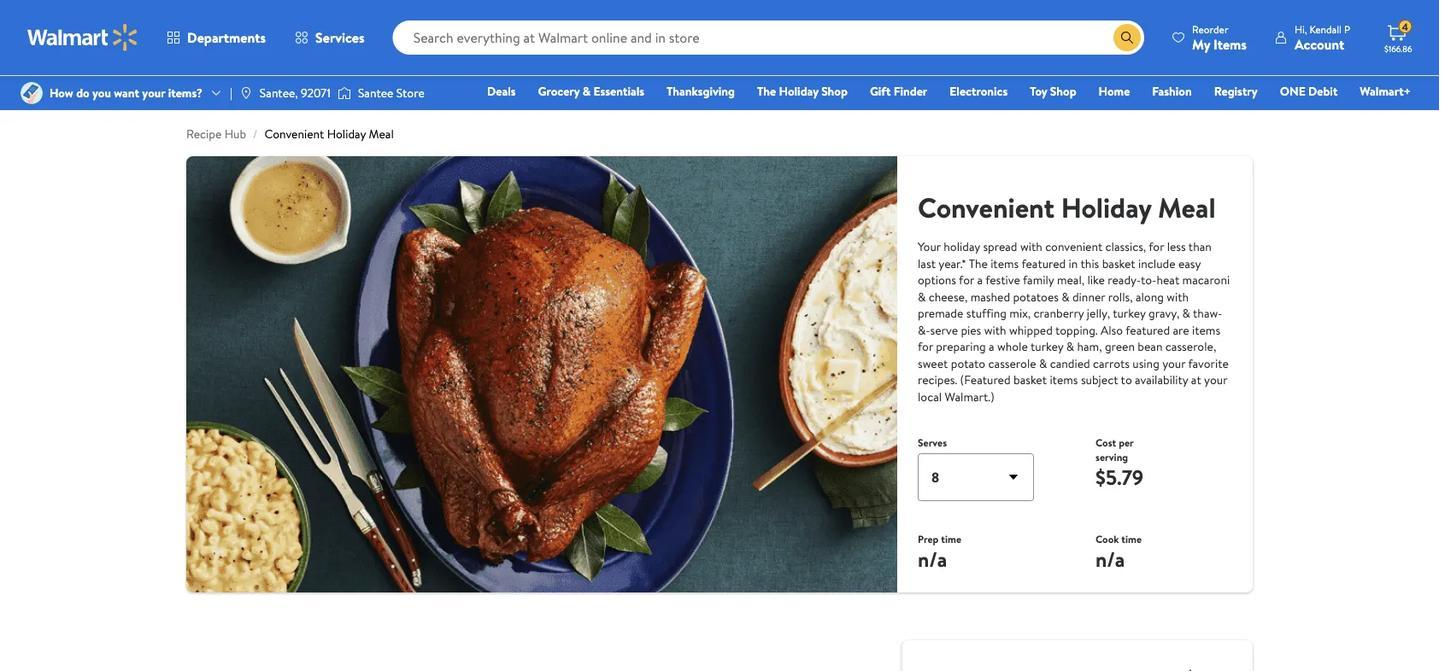 Task type: locate. For each thing, give the bounding box(es) containing it.
potato
[[951, 355, 986, 372]]

0 vertical spatial holiday
[[779, 83, 819, 100]]

0 horizontal spatial basket
[[1014, 372, 1047, 389]]

meal
[[369, 126, 394, 142], [1158, 188, 1216, 227]]

& left thaw-
[[1183, 305, 1191, 322]]

cranberry
[[1034, 305, 1084, 322]]

availability
[[1135, 372, 1189, 389]]

0 vertical spatial basket
[[1102, 255, 1136, 272]]

shop
[[822, 83, 848, 100], [1050, 83, 1077, 100]]

toy shop link
[[1022, 82, 1084, 100]]

 image for santee store
[[338, 85, 351, 102]]

for
[[1149, 238, 1164, 255], [959, 272, 975, 288], [918, 339, 933, 355]]

1 horizontal spatial featured
[[1126, 322, 1170, 339]]

0 horizontal spatial convenient
[[264, 126, 324, 142]]

time inside cook time n/a
[[1122, 533, 1142, 547]]

1 horizontal spatial with
[[1021, 238, 1043, 255]]

0 vertical spatial a
[[977, 272, 983, 288]]

items
[[991, 255, 1019, 272], [1192, 322, 1221, 339], [1050, 372, 1078, 389]]

convenient right /
[[264, 126, 324, 142]]

meal,
[[1057, 272, 1085, 288]]

a
[[977, 272, 983, 288], [989, 339, 995, 355]]

1 horizontal spatial holiday
[[779, 83, 819, 100]]

1 vertical spatial a
[[989, 339, 995, 355]]

1 vertical spatial the
[[969, 255, 988, 272]]

the
[[757, 83, 776, 100], [969, 255, 988, 272]]

 image right the |
[[239, 86, 253, 100]]

the holiday shop link
[[750, 82, 856, 100]]

kendall
[[1310, 22, 1342, 36]]

meal up less
[[1158, 188, 1216, 227]]

0 horizontal spatial featured
[[1022, 255, 1066, 272]]

/
[[253, 126, 258, 142]]

0 vertical spatial items
[[991, 255, 1019, 272]]

turkey
[[1113, 305, 1146, 322], [1031, 339, 1064, 355]]

walmart+ link
[[1353, 82, 1419, 100]]

spread
[[983, 238, 1018, 255]]

convenient holiday meal image
[[186, 156, 898, 593]]

time right cook
[[1122, 533, 1142, 547]]

2 shop from the left
[[1050, 83, 1077, 100]]

92071
[[301, 85, 331, 101]]

for left less
[[1149, 238, 1164, 255]]

bean
[[1138, 339, 1163, 355]]

a left festive
[[977, 272, 983, 288]]

n/a inside cook time n/a
[[1096, 545, 1125, 574]]

this
[[1081, 255, 1100, 272]]

serving
[[1096, 450, 1128, 465]]

1 vertical spatial meal
[[1158, 188, 1216, 227]]

1 horizontal spatial turkey
[[1113, 305, 1146, 322]]

holiday down santee
[[327, 126, 366, 142]]

1 vertical spatial featured
[[1126, 322, 1170, 339]]

easy
[[1179, 255, 1201, 272]]

with right along
[[1167, 288, 1189, 305]]

0 horizontal spatial turkey
[[1031, 339, 1064, 355]]

turkey right whole
[[1031, 339, 1064, 355]]

topping.
[[1056, 322, 1098, 339]]

your
[[142, 85, 165, 101], [1163, 355, 1186, 372], [1204, 372, 1228, 389]]

4
[[1402, 19, 1409, 34]]

0 horizontal spatial with
[[984, 322, 1007, 339]]

one debit
[[1280, 83, 1338, 100]]

2 vertical spatial with
[[984, 322, 1007, 339]]

Search search field
[[393, 21, 1145, 55]]

 image for how do you want your items?
[[21, 82, 43, 104]]

holiday up classics,
[[1061, 188, 1152, 227]]

1 horizontal spatial the
[[969, 255, 988, 272]]

with right spread
[[1021, 238, 1043, 255]]

time inside prep time n/a
[[941, 533, 962, 547]]

1 horizontal spatial convenient
[[918, 188, 1055, 227]]

carrots
[[1093, 355, 1130, 372]]

festive
[[986, 272, 1020, 288]]

0 vertical spatial meal
[[369, 126, 394, 142]]

santee
[[358, 85, 394, 101]]

0 horizontal spatial items
[[991, 255, 1019, 272]]

 image
[[21, 82, 43, 104], [338, 85, 351, 102], [239, 86, 253, 100]]

to-
[[1141, 272, 1157, 288]]

0 horizontal spatial n/a
[[918, 545, 947, 574]]

1 horizontal spatial for
[[959, 272, 975, 288]]

1 horizontal spatial a
[[989, 339, 995, 355]]

a left whole
[[989, 339, 995, 355]]

basket down whole
[[1014, 372, 1047, 389]]

turkey right "jelly,"
[[1113, 305, 1146, 322]]

1 n/a from the left
[[918, 545, 947, 574]]

holiday
[[944, 238, 980, 255]]

rolls,
[[1108, 288, 1133, 305]]

2 time from the left
[[1122, 533, 1142, 547]]

0 vertical spatial featured
[[1022, 255, 1066, 272]]

items up mashed
[[991, 255, 1019, 272]]

for left preparing
[[918, 339, 933, 355]]

items right the are
[[1192, 322, 1221, 339]]

your right at
[[1204, 372, 1228, 389]]

2 horizontal spatial  image
[[338, 85, 351, 102]]

2 horizontal spatial with
[[1167, 288, 1189, 305]]

featured left 'in'
[[1022, 255, 1066, 272]]

1 time from the left
[[941, 533, 962, 547]]

the down walmart site-wide search field at top
[[757, 83, 776, 100]]

preparing
[[936, 339, 986, 355]]

one debit link
[[1273, 82, 1346, 100]]

basket right this
[[1102, 255, 1136, 272]]

2 horizontal spatial for
[[1149, 238, 1164, 255]]

1 horizontal spatial your
[[1163, 355, 1186, 372]]

holiday down walmart site-wide search field at top
[[779, 83, 819, 100]]

hub
[[225, 126, 246, 142]]

grocery & essentials link
[[530, 82, 652, 100]]

1 vertical spatial with
[[1167, 288, 1189, 305]]

per
[[1119, 436, 1134, 450]]

2 n/a from the left
[[1096, 545, 1125, 574]]

1 horizontal spatial time
[[1122, 533, 1142, 547]]

toy shop
[[1030, 83, 1077, 100]]

2 vertical spatial holiday
[[1061, 188, 1152, 227]]

you
[[92, 85, 111, 101]]

0 horizontal spatial  image
[[21, 82, 43, 104]]

recipe hub link
[[186, 126, 246, 142]]

2 horizontal spatial your
[[1204, 372, 1228, 389]]

cost per serving $5.79
[[1096, 436, 1144, 492]]

0 horizontal spatial for
[[918, 339, 933, 355]]

home
[[1099, 83, 1130, 100]]

n/a inside prep time n/a
[[918, 545, 947, 574]]

toy
[[1030, 83, 1048, 100]]

featured left the are
[[1126, 322, 1170, 339]]

0 horizontal spatial a
[[977, 272, 983, 288]]

for right options
[[959, 272, 975, 288]]

items left subject
[[1050, 372, 1078, 389]]

0 vertical spatial with
[[1021, 238, 1043, 255]]

how do you want your items?
[[50, 85, 203, 101]]

n/a for prep time n/a
[[918, 545, 947, 574]]

gift
[[870, 83, 891, 100]]

convenient holiday meal
[[918, 188, 1216, 227]]

1 vertical spatial for
[[959, 272, 975, 288]]

services button
[[280, 17, 379, 58]]

1 vertical spatial basket
[[1014, 372, 1047, 389]]

whipped
[[1009, 322, 1053, 339]]

&
[[583, 83, 591, 100], [918, 288, 926, 305], [1062, 288, 1070, 305], [1183, 305, 1191, 322], [1067, 339, 1075, 355], [1039, 355, 1047, 372]]

1 vertical spatial items
[[1192, 322, 1221, 339]]

prep
[[918, 533, 939, 547]]

1 horizontal spatial shop
[[1050, 83, 1077, 100]]

Walmart Site-Wide search field
[[393, 21, 1145, 55]]

shop right toy
[[1050, 83, 1077, 100]]

0 vertical spatial the
[[757, 83, 776, 100]]

your holiday spread with convenient classics, for less than last year.* the items featured in this basket include easy options for a festive family meal, like ready-to-heat macaroni & cheese, mashed potatoes & dinner rolls, along with premade stuffing mix, cranberry jelly, turkey gravy, & thaw- &-serve pies with whipped topping. also featured are items for preparing a whole turkey & ham, green bean casserole, sweet potato casserole & candied carrots using your favorite recipes. (featured basket items subject to availability at your local walmart.)
[[918, 238, 1230, 405]]

home link
[[1091, 82, 1138, 100]]

fashion link
[[1145, 82, 1200, 100]]

1 horizontal spatial n/a
[[1096, 545, 1125, 574]]

with
[[1021, 238, 1043, 255], [1167, 288, 1189, 305], [984, 322, 1007, 339]]

subject
[[1081, 372, 1118, 389]]

departments button
[[152, 17, 280, 58]]

the right year.*
[[969, 255, 988, 272]]

time right prep
[[941, 533, 962, 547]]

shop left "gift"
[[822, 83, 848, 100]]

thanksgiving link
[[659, 82, 743, 100]]

basket
[[1102, 255, 1136, 272], [1014, 372, 1047, 389]]

1 horizontal spatial  image
[[239, 86, 253, 100]]

how
[[50, 85, 73, 101]]

1 vertical spatial holiday
[[327, 126, 366, 142]]

0 vertical spatial for
[[1149, 238, 1164, 255]]

0 horizontal spatial meal
[[369, 126, 394, 142]]

1 vertical spatial convenient
[[918, 188, 1055, 227]]

&-
[[918, 322, 931, 339]]

family
[[1023, 272, 1054, 288]]

2 vertical spatial items
[[1050, 372, 1078, 389]]

with right pies
[[984, 322, 1007, 339]]

reorder my items
[[1192, 22, 1247, 53]]

0 horizontal spatial shop
[[822, 83, 848, 100]]

 image left how
[[21, 82, 43, 104]]

your right "want"
[[142, 85, 165, 101]]

convenient up spread
[[918, 188, 1055, 227]]

thanksgiving
[[667, 83, 735, 100]]

your left at
[[1163, 355, 1186, 372]]

meal down santee
[[369, 126, 394, 142]]

essentials
[[594, 83, 645, 100]]

recipe
[[186, 126, 222, 142]]

one
[[1280, 83, 1306, 100]]

premade
[[918, 305, 964, 322]]

2 horizontal spatial holiday
[[1061, 188, 1152, 227]]

heat
[[1157, 272, 1180, 288]]

convenient
[[264, 126, 324, 142], [918, 188, 1055, 227]]

casserole
[[989, 355, 1037, 372]]

0 vertical spatial turkey
[[1113, 305, 1146, 322]]

0 horizontal spatial time
[[941, 533, 962, 547]]

& left candied at bottom
[[1039, 355, 1047, 372]]

 image right 92071
[[338, 85, 351, 102]]

n/a for cook time n/a
[[1096, 545, 1125, 574]]



Task type: vqa. For each thing, say whether or not it's contained in the screenshot.
Sort by |
no



Task type: describe. For each thing, give the bounding box(es) containing it.
santee,
[[260, 85, 298, 101]]

|
[[230, 85, 232, 101]]

debit
[[1309, 83, 1338, 100]]

0 horizontal spatial holiday
[[327, 126, 366, 142]]

convenient
[[1046, 238, 1103, 255]]

services
[[315, 28, 365, 47]]

cook
[[1096, 533, 1119, 547]]

want
[[114, 85, 139, 101]]

thaw-
[[1193, 305, 1223, 322]]

do
[[76, 85, 89, 101]]

grocery & essentials
[[538, 83, 645, 100]]

last
[[918, 255, 936, 272]]

 image for santee, 92071
[[239, 86, 253, 100]]

walmart.)
[[945, 389, 995, 405]]

deals
[[487, 83, 516, 100]]

time for prep time n/a
[[941, 533, 962, 547]]

grocery
[[538, 83, 580, 100]]

1 shop from the left
[[822, 83, 848, 100]]

& left cheese,
[[918, 288, 926, 305]]

prep time n/a
[[918, 533, 962, 574]]

to
[[1121, 372, 1132, 389]]

items
[[1214, 35, 1247, 53]]

clear search field text image
[[1093, 31, 1107, 45]]

santee, 92071
[[260, 85, 331, 101]]

search icon image
[[1121, 31, 1134, 44]]

jelly,
[[1087, 305, 1110, 322]]

electronics
[[950, 83, 1008, 100]]

green
[[1105, 339, 1135, 355]]

hi, kendall p account
[[1295, 22, 1351, 53]]

holiday for convenient
[[1061, 188, 1152, 227]]

mix,
[[1010, 305, 1031, 322]]

0 vertical spatial convenient
[[264, 126, 324, 142]]

stuffing
[[967, 305, 1007, 322]]

1 horizontal spatial basket
[[1102, 255, 1136, 272]]

& left ham,
[[1067, 339, 1075, 355]]

pies
[[961, 322, 982, 339]]

using
[[1133, 355, 1160, 372]]

walmart+
[[1360, 83, 1411, 100]]

like
[[1088, 272, 1105, 288]]

gift finder
[[870, 83, 928, 100]]

$5.79
[[1096, 463, 1144, 492]]

sweet
[[918, 355, 948, 372]]

casserole,
[[1166, 339, 1217, 355]]

at
[[1191, 372, 1202, 389]]

registry
[[1214, 83, 1258, 100]]

gift finder link
[[862, 82, 935, 100]]

recipes.
[[918, 372, 958, 389]]

0 horizontal spatial the
[[757, 83, 776, 100]]

reorder
[[1192, 22, 1229, 36]]

ham,
[[1077, 339, 1102, 355]]

than
[[1189, 238, 1212, 255]]

0 horizontal spatial your
[[142, 85, 165, 101]]

recipe hub / convenient holiday meal
[[186, 126, 394, 142]]

walmart image
[[27, 24, 138, 51]]

holiday for the
[[779, 83, 819, 100]]

& left dinner
[[1062, 288, 1070, 305]]

$166.86
[[1385, 43, 1413, 54]]

2 horizontal spatial items
[[1192, 322, 1221, 339]]

my
[[1192, 35, 1211, 53]]

1 horizontal spatial items
[[1050, 372, 1078, 389]]

macaroni
[[1183, 272, 1230, 288]]

registry link
[[1207, 82, 1266, 100]]

items?
[[168, 85, 203, 101]]

favorite
[[1189, 355, 1229, 372]]

your
[[918, 238, 941, 255]]

serve
[[931, 322, 958, 339]]

departments
[[187, 28, 266, 47]]

the inside your holiday spread with convenient classics, for less than last year.* the items featured in this basket include easy options for a festive family meal, like ready-to-heat macaroni & cheese, mashed potatoes & dinner rolls, along with premade stuffing mix, cranberry jelly, turkey gravy, & thaw- &-serve pies with whipped topping. also featured are items for preparing a whole turkey & ham, green bean casserole, sweet potato casserole & candied carrots using your favorite recipes. (featured basket items subject to availability at your local walmart.)
[[969, 255, 988, 272]]

2 vertical spatial for
[[918, 339, 933, 355]]

(featured
[[960, 372, 1011, 389]]

the holiday shop
[[757, 83, 848, 100]]

hi,
[[1295, 22, 1307, 36]]

1 vertical spatial turkey
[[1031, 339, 1064, 355]]

account
[[1295, 35, 1345, 53]]

gravy,
[[1149, 305, 1180, 322]]

less
[[1167, 238, 1186, 255]]

ready-
[[1108, 272, 1141, 288]]

& right grocery
[[583, 83, 591, 100]]

in
[[1069, 255, 1078, 272]]

store
[[396, 85, 425, 101]]

local
[[918, 389, 942, 405]]

classics,
[[1106, 238, 1146, 255]]

time for cook time n/a
[[1122, 533, 1142, 547]]

year.*
[[939, 255, 967, 272]]

candied
[[1050, 355, 1090, 372]]

are
[[1173, 322, 1190, 339]]

santee store
[[358, 85, 425, 101]]

also
[[1101, 322, 1123, 339]]

1 horizontal spatial meal
[[1158, 188, 1216, 227]]



